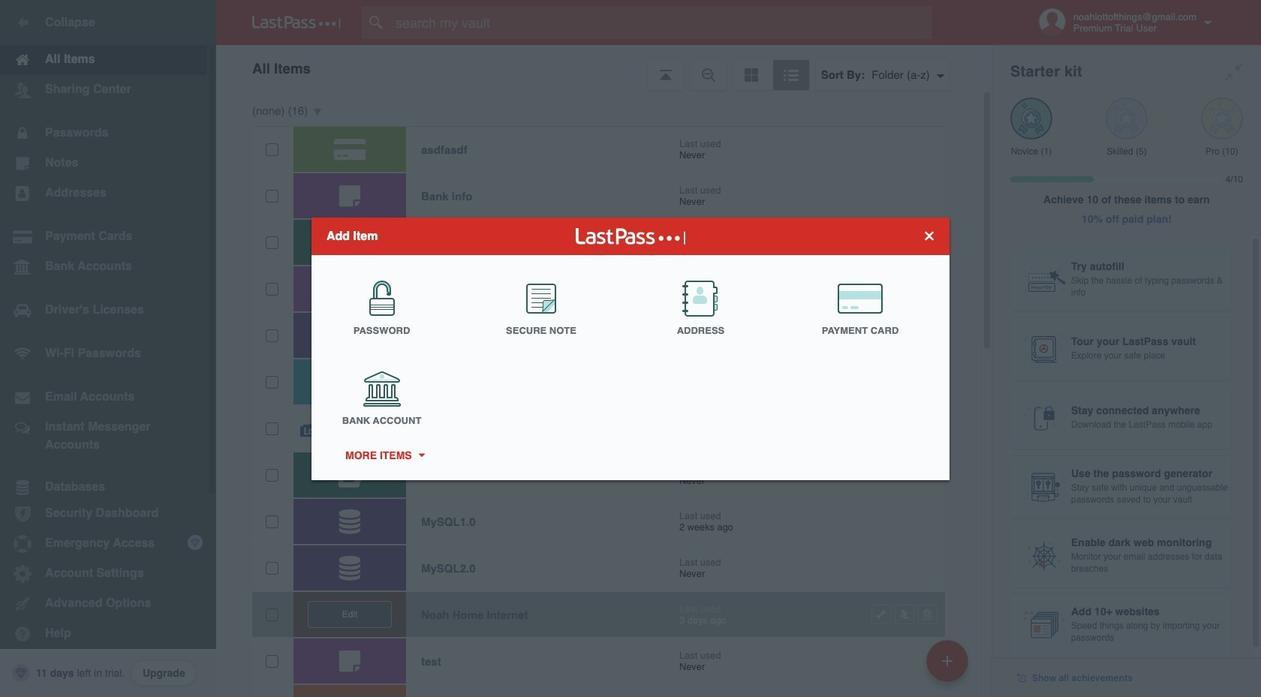 Task type: locate. For each thing, give the bounding box(es) containing it.
dialog
[[312, 217, 950, 480]]

caret right image
[[416, 453, 426, 457]]

main navigation navigation
[[0, 0, 216, 697]]

vault options navigation
[[216, 45, 992, 90]]

new item image
[[942, 656, 953, 666]]

lastpass image
[[252, 16, 341, 29]]

Search search field
[[362, 6, 962, 39]]



Task type: vqa. For each thing, say whether or not it's contained in the screenshot.
caret right Image
yes



Task type: describe. For each thing, give the bounding box(es) containing it.
new item navigation
[[921, 636, 977, 697]]

search my vault text field
[[362, 6, 962, 39]]



